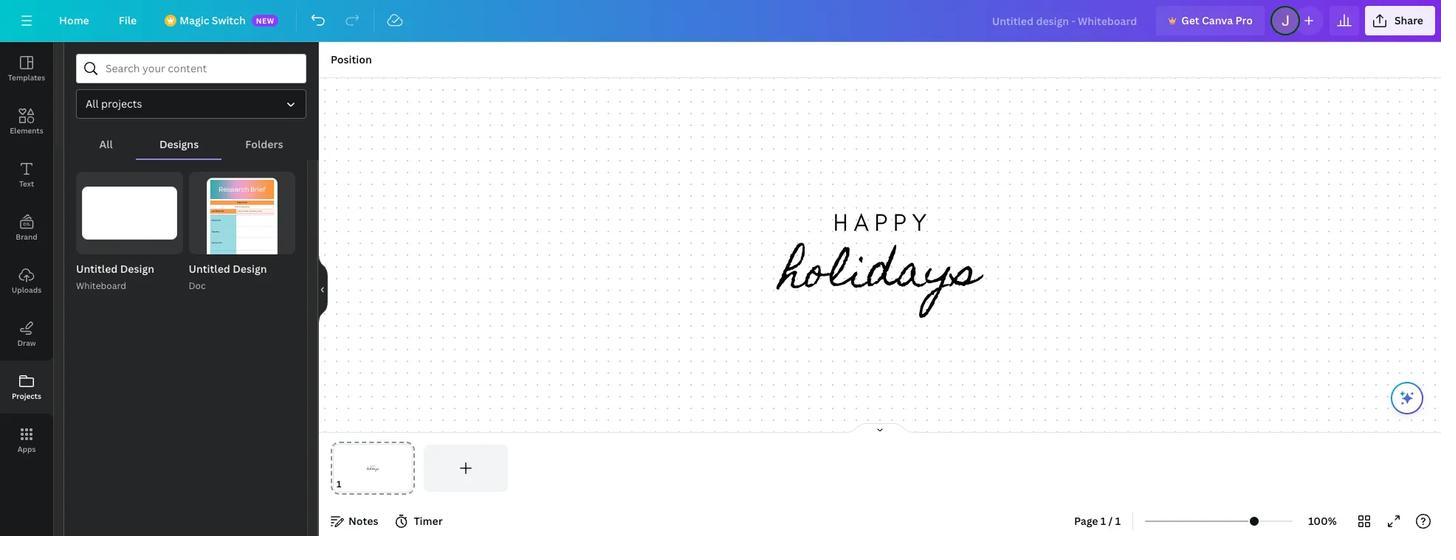 Task type: locate. For each thing, give the bounding box(es) containing it.
100% button
[[1299, 510, 1347, 534]]

design
[[120, 262, 154, 276], [233, 262, 267, 276]]

side panel tab list
[[0, 42, 53, 467]]

1 horizontal spatial untitled design group
[[189, 172, 295, 294]]

1
[[1101, 515, 1107, 529], [1116, 515, 1121, 529]]

all down all projects
[[99, 137, 113, 151]]

timer button
[[390, 510, 449, 534]]

apps
[[17, 445, 36, 455]]

folders
[[245, 137, 283, 151]]

design inside untitled design doc
[[233, 262, 267, 276]]

magic switch
[[180, 13, 246, 27]]

2 design from the left
[[233, 262, 267, 276]]

hide pages image
[[845, 423, 916, 435]]

page 1 image
[[331, 445, 415, 493]]

0 horizontal spatial untitled design group
[[76, 172, 183, 294]]

timer
[[414, 515, 443, 529]]

notes
[[349, 515, 378, 529]]

happy
[[834, 208, 933, 237]]

untitled design whiteboard
[[76, 262, 154, 293]]

text
[[19, 179, 34, 189]]

1 design from the left
[[120, 262, 154, 276]]

untitled inside untitled design doc
[[189, 262, 230, 276]]

text button
[[0, 148, 53, 202]]

holidays
[[781, 229, 980, 323]]

all left projects
[[86, 97, 99, 111]]

1 horizontal spatial all
[[99, 137, 113, 151]]

2 untitled design group from the left
[[189, 172, 295, 294]]

draw button
[[0, 308, 53, 361]]

1 vertical spatial all
[[99, 137, 113, 151]]

2 1 from the left
[[1116, 515, 1121, 529]]

canva assistant image
[[1399, 390, 1416, 408]]

templates button
[[0, 42, 53, 95]]

1 untitled from the left
[[76, 262, 118, 276]]

1 horizontal spatial design
[[233, 262, 267, 276]]

untitled up doc at the bottom
[[189, 262, 230, 276]]

design inside untitled design whiteboard
[[120, 262, 154, 276]]

1 horizontal spatial group
[[189, 172, 295, 279]]

1 right / at right bottom
[[1116, 515, 1121, 529]]

0 horizontal spatial untitled
[[76, 262, 118, 276]]

untitled for untitled design whiteboard
[[76, 262, 118, 276]]

untitled design group
[[76, 172, 183, 294], [189, 172, 295, 294]]

2 untitled from the left
[[189, 262, 230, 276]]

1 group from the left
[[76, 172, 183, 255]]

untitled design doc
[[189, 262, 267, 293]]

2 group from the left
[[189, 172, 295, 279]]

1 untitled design group from the left
[[76, 172, 183, 294]]

position
[[331, 52, 372, 66]]

0 horizontal spatial group
[[76, 172, 183, 255]]

group
[[76, 172, 183, 255], [189, 172, 295, 279]]

canva
[[1202, 13, 1233, 27]]

hide image
[[318, 254, 328, 325]]

get
[[1182, 13, 1200, 27]]

0 vertical spatial all
[[86, 97, 99, 111]]

home link
[[47, 6, 101, 35]]

1 horizontal spatial untitled
[[189, 262, 230, 276]]

elements button
[[0, 95, 53, 148]]

untitled up whiteboard
[[76, 262, 118, 276]]

group for untitled design doc
[[189, 172, 295, 279]]

design for untitled design doc
[[233, 262, 267, 276]]

projects
[[101, 97, 142, 111]]

all
[[86, 97, 99, 111], [99, 137, 113, 151]]

1 left / at right bottom
[[1101, 515, 1107, 529]]

all projects
[[86, 97, 142, 111]]

0 horizontal spatial design
[[120, 262, 154, 276]]

whiteboard
[[76, 280, 126, 293]]

designs
[[159, 137, 199, 151]]

0 horizontal spatial all
[[86, 97, 99, 111]]

folders button
[[222, 131, 306, 159]]

untitled inside untitled design whiteboard
[[76, 262, 118, 276]]

Design title text field
[[981, 6, 1151, 35]]

1 horizontal spatial 1
[[1116, 515, 1121, 529]]

0 horizontal spatial 1
[[1101, 515, 1107, 529]]

switch
[[212, 13, 246, 27]]

magic
[[180, 13, 209, 27]]

Select ownership filter button
[[76, 89, 306, 119]]

untitled
[[76, 262, 118, 276], [189, 262, 230, 276]]



Task type: vqa. For each thing, say whether or not it's contained in the screenshot.
GREG ROBINSON IMAGE
no



Task type: describe. For each thing, give the bounding box(es) containing it.
100%
[[1309, 515, 1337, 529]]

projects button
[[0, 361, 53, 414]]

pro
[[1236, 13, 1253, 27]]

share button
[[1365, 6, 1436, 35]]

uploads
[[12, 285, 41, 295]]

share
[[1395, 13, 1424, 27]]

Search your content search field
[[106, 55, 297, 83]]

all for all
[[99, 137, 113, 151]]

page
[[1075, 515, 1099, 529]]

get canva pro
[[1182, 13, 1253, 27]]

design for untitled design whiteboard
[[120, 262, 154, 276]]

/
[[1109, 515, 1113, 529]]

position button
[[325, 48, 378, 72]]

group for untitled design whiteboard
[[76, 172, 183, 255]]

main menu bar
[[0, 0, 1442, 42]]

file button
[[107, 6, 149, 35]]

new
[[256, 16, 275, 26]]

projects
[[12, 391, 41, 402]]

elements
[[10, 126, 43, 136]]

draw
[[17, 338, 36, 349]]

get canva pro button
[[1157, 6, 1265, 35]]

templates
[[8, 72, 45, 83]]

uploads button
[[0, 255, 53, 308]]

notes button
[[325, 510, 384, 534]]

apps button
[[0, 414, 53, 467]]

untitled for untitled design doc
[[189, 262, 230, 276]]

doc
[[189, 280, 206, 293]]

file
[[119, 13, 137, 27]]

Page title text field
[[348, 478, 354, 493]]

brand
[[16, 232, 37, 242]]

designs button
[[136, 131, 222, 159]]

home
[[59, 13, 89, 27]]

page 1 / 1
[[1075, 515, 1121, 529]]

1 1 from the left
[[1101, 515, 1107, 529]]

all for all projects
[[86, 97, 99, 111]]

brand button
[[0, 202, 53, 255]]

all button
[[76, 131, 136, 159]]



